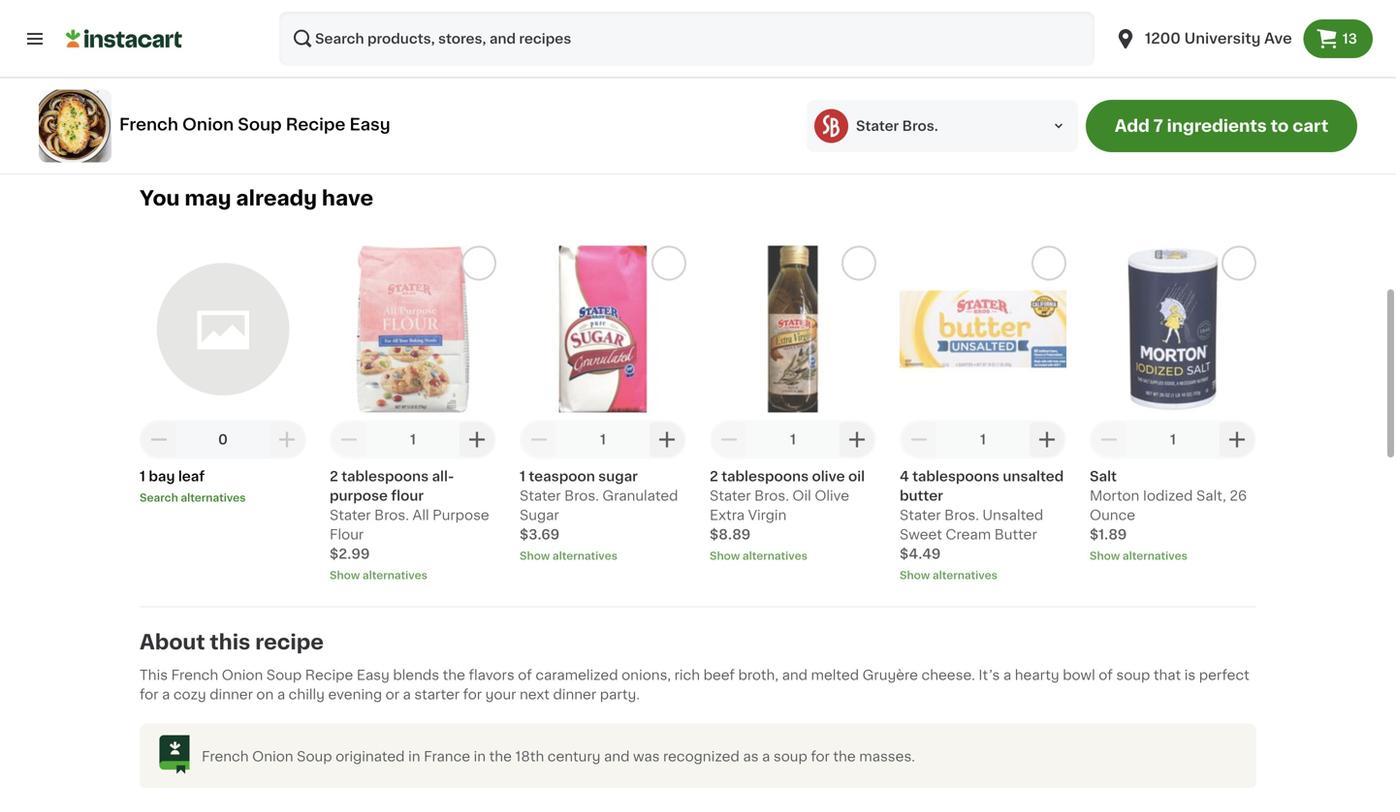Task type: locate. For each thing, give the bounding box(es) containing it.
2 of from the left
[[1099, 669, 1113, 682]]

2 left cups on the left top
[[140, 17, 148, 31]]

increment quantity image up oil
[[845, 428, 869, 452]]

increment quantity image up purpose
[[465, 428, 489, 452]]

originated
[[336, 750, 405, 764]]

of
[[518, 669, 532, 682], [1099, 669, 1113, 682]]

chilly
[[289, 688, 325, 702]]

a
[[1003, 669, 1011, 682], [162, 688, 170, 702], [277, 688, 285, 702], [403, 688, 411, 702], [762, 750, 770, 764]]

of up next
[[518, 669, 532, 682]]

instacart logo image
[[66, 27, 182, 50]]

1 left 'bay' on the left bottom of page
[[140, 470, 145, 484]]

bros. inside 2 tablespoons olive oil stater bros. oil olive extra virgin $8.89 show alternatives
[[754, 489, 789, 503]]

1 bay leaf search alternatives
[[140, 470, 246, 503]]

increment quantity image up granulated
[[655, 428, 679, 452]]

stater inside the '4 tablespoons unsalted butter stater bros. unsalted sweet cream butter $4.49 show alternatives'
[[900, 509, 941, 522]]

0 horizontal spatial gruyère
[[189, 17, 247, 31]]

decrement quantity image up purpose
[[337, 428, 361, 452]]

is
[[1185, 669, 1196, 682]]

0 horizontal spatial soup
[[774, 750, 808, 764]]

a right the or
[[403, 688, 411, 702]]

1 horizontal spatial gruyère
[[863, 669, 918, 682]]

2 decrement quantity image from the left
[[337, 428, 361, 452]]

1 vertical spatial soup
[[774, 750, 808, 764]]

show inside 2 tablespoons all- purpose flour stater bros. all purpose flour $2.99 show alternatives
[[330, 570, 360, 581]]

2 horizontal spatial the
[[833, 750, 856, 764]]

tablespoons for unsalted
[[912, 470, 1000, 484]]

for down this
[[140, 688, 158, 702]]

0 horizontal spatial $8.89
[[140, 114, 181, 128]]

culinary up cheese
[[240, 56, 297, 70]]

stater up sweet
[[900, 509, 941, 522]]

3 increment quantity image from the left
[[845, 428, 869, 452]]

1 for all-
[[410, 433, 416, 447]]

3 product group from the left
[[520, 246, 686, 564]]

decrement quantity image up the "4"
[[908, 428, 931, 452]]

show alternatives button
[[520, 549, 686, 564], [710, 549, 877, 564], [1090, 549, 1257, 564], [330, 568, 496, 583], [900, 568, 1067, 583]]

french for french onion soup originated in france in the 18th century and was recognized as a soup for the masses.
[[202, 750, 249, 764]]

add 7 ingredients to cart button
[[1086, 100, 1357, 152]]

about this recipe
[[140, 632, 324, 653]]

2 up purpose
[[330, 470, 338, 484]]

2 tablespoons from the left
[[722, 470, 809, 484]]

1 horizontal spatial culinary
[[240, 56, 297, 70]]

increment quantity image for all-
[[465, 428, 489, 452]]

show for stater bros. oil olive extra virgin
[[710, 551, 740, 562]]

iodized
[[1143, 489, 1193, 503]]

1 up iodized
[[1170, 433, 1176, 447]]

stater up flour
[[330, 509, 371, 522]]

2 vertical spatial onion
[[252, 750, 293, 764]]

4 increment quantity image from the left
[[1036, 428, 1059, 452]]

0 vertical spatial french
[[119, 116, 178, 133]]

show down extra
[[710, 551, 740, 562]]

2 increment quantity image from the left
[[1226, 428, 1249, 452]]

2 for 2 tablespoons all- purpose flour stater bros. all purpose flour $2.99 show alternatives
[[330, 470, 338, 484]]

soup inside this french onion soup recipe easy blends the flavors of caramelized onions, rich beef broth, and melted gruyère cheese. it's a hearty bowl of soup that is perfect for a cozy dinner on a chilly evening or a starter for your next dinner party.
[[1116, 669, 1150, 682]]

1 horizontal spatial tablespoons
[[722, 470, 809, 484]]

2 inside 2 cups gruyère cheese, grated culinary tours culinary tours gruyere cheese chunck $8.89
[[140, 17, 148, 31]]

show inside the '4 tablespoons unsalted butter stater bros. unsalted sweet cream butter $4.49 show alternatives'
[[900, 570, 930, 581]]

stater up sugar
[[520, 489, 561, 503]]

dinner
[[210, 688, 253, 702], [553, 688, 596, 702]]

None search field
[[279, 12, 1094, 66]]

bros. inside 1 teaspoon sugar stater bros. granulated sugar $3.69 show alternatives
[[564, 489, 599, 503]]

in right the france
[[474, 750, 486, 764]]

1 horizontal spatial soup
[[1116, 669, 1150, 682]]

onion down on
[[252, 750, 293, 764]]

soup
[[238, 116, 282, 133], [266, 669, 302, 682], [297, 750, 332, 764]]

onion inside this french onion soup recipe easy blends the flavors of caramelized onions, rich beef broth, and melted gruyère cheese. it's a hearty bowl of soup that is perfect for a cozy dinner on a chilly evening or a starter for your next dinner party.
[[222, 669, 263, 682]]

1 of from the left
[[518, 669, 532, 682]]

onion for french onion soup recipe easy
[[182, 116, 234, 133]]

french up cozy
[[171, 669, 218, 682]]

recipe down cheese
[[286, 116, 345, 133]]

$8.89 inside 2 tablespoons olive oil stater bros. oil olive extra virgin $8.89 show alternatives
[[710, 528, 751, 542]]

soup right as
[[774, 750, 808, 764]]

4
[[900, 470, 909, 484]]

decrement quantity image up teaspoon on the bottom left
[[527, 428, 551, 452]]

french onion soup recipe easy
[[119, 116, 390, 133]]

1 horizontal spatial increment quantity image
[[1226, 428, 1249, 452]]

bros. right stater bros. icon
[[902, 119, 938, 133]]

2 tablespoons olive oil stater bros. oil olive extra virgin $8.89 show alternatives
[[710, 470, 865, 562]]

increment quantity image
[[275, 428, 299, 452], [655, 428, 679, 452], [845, 428, 869, 452], [1036, 428, 1059, 452]]

2 vertical spatial soup
[[297, 750, 332, 764]]

grated
[[140, 37, 186, 50]]

bros. up 'virgin' at the right of page
[[754, 489, 789, 503]]

1 horizontal spatial dinner
[[553, 688, 596, 702]]

bros. up cream
[[944, 509, 979, 522]]

tablespoons inside the '4 tablespoons unsalted butter stater bros. unsalted sweet cream butter $4.49 show alternatives'
[[912, 470, 1000, 484]]

1 up 'flour'
[[410, 433, 416, 447]]

soup
[[1116, 669, 1150, 682], [774, 750, 808, 764]]

onion for french onion soup originated in france in the 18th century and was recognized as a soup for the masses.
[[252, 750, 293, 764]]

starter
[[414, 688, 460, 702]]

alternatives inside salt morton iodized salt, 26 ounce $1.89 show alternatives
[[1123, 551, 1188, 562]]

stater up extra
[[710, 489, 751, 503]]

1 up sugar
[[600, 433, 606, 447]]

1 up the oil on the right bottom of the page
[[790, 433, 796, 447]]

1 left teaspoon on the bottom left
[[520, 470, 526, 484]]

alternatives down leaf on the bottom of the page
[[181, 493, 246, 503]]

0 horizontal spatial tablespoons
[[342, 470, 429, 484]]

show down $1.89
[[1090, 551, 1120, 562]]

1 up unsalted
[[980, 433, 986, 447]]

tablespoons
[[342, 470, 429, 484], [722, 470, 809, 484], [912, 470, 1000, 484]]

0 horizontal spatial tours
[[140, 75, 177, 89]]

1 horizontal spatial the
[[489, 750, 512, 764]]

0 horizontal spatial of
[[518, 669, 532, 682]]

tablespoons up 'virgin' at the right of page
[[722, 470, 809, 484]]

onion up on
[[222, 669, 263, 682]]

chunck
[[140, 95, 192, 108]]

gruyère right melted
[[863, 669, 918, 682]]

0 vertical spatial onion
[[182, 116, 234, 133]]

$1.89
[[1090, 528, 1127, 542]]

2 tablespoons all- purpose flour stater bros. all purpose flour $2.99 show alternatives
[[330, 470, 489, 581]]

the up starter
[[443, 669, 465, 682]]

search alternatives button
[[140, 490, 306, 506]]

show alternatives button for $4.49
[[900, 568, 1067, 583]]

1 tablespoons from the left
[[342, 470, 429, 484]]

1
[[410, 433, 416, 447], [600, 433, 606, 447], [790, 433, 796, 447], [980, 433, 986, 447], [1170, 433, 1176, 447], [140, 470, 145, 484], [520, 470, 526, 484]]

$8.89 down extra
[[710, 528, 751, 542]]

4 product group from the left
[[710, 246, 877, 564]]

show down $3.69
[[520, 551, 550, 562]]

caramelized
[[536, 669, 618, 682]]

soup left 'originated'
[[297, 750, 332, 764]]

cheese,
[[250, 17, 305, 31]]

hearty
[[1015, 669, 1059, 682]]

0 horizontal spatial the
[[443, 669, 465, 682]]

of right bowl
[[1099, 669, 1113, 682]]

the left masses.
[[833, 750, 856, 764]]

1 vertical spatial $8.89
[[710, 528, 751, 542]]

french right historical fact image
[[202, 750, 249, 764]]

recipe inside this french onion soup recipe easy blends the flavors of caramelized onions, rich beef broth, and melted gruyère cheese. it's a hearty bowl of soup that is perfect for a cozy dinner on a chilly evening or a starter for your next dinner party.
[[305, 669, 353, 682]]

1 for olive
[[790, 433, 796, 447]]

decrement quantity image up extra
[[717, 428, 741, 452]]

tours up chunck
[[140, 75, 177, 89]]

bros. down 'flour'
[[374, 509, 409, 522]]

1 vertical spatial soup
[[266, 669, 302, 682]]

dinner down caramelized
[[553, 688, 596, 702]]

show alternatives button down cream
[[900, 568, 1067, 583]]

gruyère inside 2 cups gruyère cheese, grated culinary tours culinary tours gruyere cheese chunck $8.89
[[189, 17, 247, 31]]

decrement quantity image up 'bay' on the left bottom of page
[[147, 428, 171, 452]]

1 increment quantity image from the left
[[465, 428, 489, 452]]

ave
[[1264, 32, 1292, 46]]

flavors
[[469, 669, 515, 682]]

stater right stater bros. icon
[[856, 119, 899, 133]]

increment quantity image
[[465, 428, 489, 452], [1226, 428, 1249, 452]]

show inside 2 tablespoons olive oil stater bros. oil olive extra virgin $8.89 show alternatives
[[710, 551, 740, 562]]

show inside 1 teaspoon sugar stater bros. granulated sugar $3.69 show alternatives
[[520, 551, 550, 562]]

1 horizontal spatial of
[[1099, 669, 1113, 682]]

2 inside 2 tablespoons all- purpose flour stater bros. all purpose flour $2.99 show alternatives
[[330, 470, 338, 484]]

show
[[520, 551, 550, 562], [710, 551, 740, 562], [1090, 551, 1120, 562], [330, 570, 360, 581], [900, 570, 930, 581]]

alternatives inside 2 tablespoons all- purpose flour stater bros. all purpose flour $2.99 show alternatives
[[362, 570, 428, 581]]

1 horizontal spatial in
[[474, 750, 486, 764]]

1 vertical spatial recipe
[[305, 669, 353, 682]]

soup for originated
[[297, 750, 332, 764]]

1 horizontal spatial decrement quantity image
[[908, 428, 931, 452]]

2 horizontal spatial tablespoons
[[912, 470, 1000, 484]]

gruyère
[[189, 17, 247, 31], [863, 669, 918, 682]]

for down flavors
[[463, 688, 482, 702]]

alternatives inside 1 teaspoon sugar stater bros. granulated sugar $3.69 show alternatives
[[553, 551, 618, 562]]

soup left the that
[[1116, 669, 1150, 682]]

1 vertical spatial tours
[[140, 75, 177, 89]]

french
[[119, 116, 178, 133], [171, 669, 218, 682], [202, 750, 249, 764]]

1 vertical spatial onion
[[222, 669, 263, 682]]

2 culinary from the left
[[240, 56, 297, 70]]

and inside this french onion soup recipe easy blends the flavors of caramelized onions, rich beef broth, and melted gruyère cheese. it's a hearty bowl of soup that is perfect for a cozy dinner on a chilly evening or a starter for your next dinner party.
[[782, 669, 808, 682]]

stater inside 2 tablespoons all- purpose flour stater bros. all purpose flour $2.99 show alternatives
[[330, 509, 371, 522]]

tours up gruyere
[[200, 56, 237, 70]]

in left the france
[[408, 750, 420, 764]]

decrement quantity image for 2
[[717, 428, 741, 452]]

alternatives inside the '4 tablespoons unsalted butter stater bros. unsalted sweet cream butter $4.49 show alternatives'
[[933, 570, 998, 581]]

0 horizontal spatial dinner
[[210, 688, 253, 702]]

0 horizontal spatial culinary
[[140, 56, 196, 70]]

for
[[140, 688, 158, 702], [463, 688, 482, 702], [811, 750, 830, 764]]

1 vertical spatial easy
[[357, 669, 390, 682]]

cups
[[151, 17, 186, 31]]

was
[[633, 750, 660, 764]]

beef
[[704, 669, 735, 682]]

decrement quantity image
[[717, 428, 741, 452], [908, 428, 931, 452]]

broth,
[[738, 669, 779, 682]]

alternatives down cream
[[933, 570, 998, 581]]

soup up on
[[266, 669, 302, 682]]

1 dinner from the left
[[210, 688, 253, 702]]

soup down cheese
[[238, 116, 282, 133]]

bros. inside the '4 tablespoons unsalted butter stater bros. unsalted sweet cream butter $4.49 show alternatives'
[[944, 509, 979, 522]]

0 horizontal spatial and
[[604, 750, 630, 764]]

2 for 2 tablespoons olive oil stater bros. oil olive extra virgin $8.89 show alternatives
[[710, 470, 718, 484]]

increment quantity image for 1
[[655, 428, 679, 452]]

decrement quantity image
[[147, 428, 171, 452], [337, 428, 361, 452], [527, 428, 551, 452], [1098, 428, 1121, 452]]

decrement quantity image for 1 teaspoon sugar
[[527, 428, 551, 452]]

0 vertical spatial recipe
[[286, 116, 345, 133]]

tablespoons inside 2 tablespoons all- purpose flour stater bros. all purpose flour $2.99 show alternatives
[[342, 470, 429, 484]]

and left was
[[604, 750, 630, 764]]

0 horizontal spatial increment quantity image
[[465, 428, 489, 452]]

gruyère right cups on the left top
[[189, 17, 247, 31]]

2 decrement quantity image from the left
[[908, 428, 931, 452]]

Search field
[[279, 12, 1094, 66]]

show alternatives button down $3.69
[[520, 549, 686, 564]]

recipe
[[286, 116, 345, 133], [305, 669, 353, 682]]

2 horizontal spatial 2
[[710, 470, 718, 484]]

2
[[140, 17, 148, 31], [330, 470, 338, 484], [710, 470, 718, 484]]

bros. inside stater bros. button
[[902, 119, 938, 133]]

0 vertical spatial soup
[[238, 116, 282, 133]]

alternatives down $2.99
[[362, 570, 428, 581]]

the for 18th
[[489, 750, 512, 764]]

2 vertical spatial french
[[202, 750, 249, 764]]

soup inside this french onion soup recipe easy blends the flavors of caramelized onions, rich beef broth, and melted gruyère cheese. it's a hearty bowl of soup that is perfect for a cozy dinner on a chilly evening or a starter for your next dinner party.
[[266, 669, 302, 682]]

2 up extra
[[710, 470, 718, 484]]

bros.
[[902, 119, 938, 133], [564, 489, 599, 503], [754, 489, 789, 503], [374, 509, 409, 522], [944, 509, 979, 522]]

bros. inside 2 tablespoons all- purpose flour stater bros. all purpose flour $2.99 show alternatives
[[374, 509, 409, 522]]

3 tablespoons from the left
[[912, 470, 1000, 484]]

french inside this french onion soup recipe easy blends the flavors of caramelized onions, rich beef broth, and melted gruyère cheese. it's a hearty bowl of soup that is perfect for a cozy dinner on a chilly evening or a starter for your next dinner party.
[[171, 669, 218, 682]]

show alternatives button down iodized
[[1090, 549, 1257, 564]]

0 horizontal spatial 2
[[140, 17, 148, 31]]

culinary
[[140, 56, 196, 70], [240, 56, 297, 70]]

alternatives
[[181, 493, 246, 503], [553, 551, 618, 562], [743, 551, 808, 562], [1123, 551, 1188, 562], [362, 570, 428, 581], [933, 570, 998, 581]]

stater bros. image
[[814, 109, 848, 143]]

3 decrement quantity image from the left
[[527, 428, 551, 452]]

rich
[[674, 669, 700, 682]]

$8.89 down chunck
[[140, 114, 181, 128]]

alternatives down $1.89
[[1123, 551, 1188, 562]]

the
[[443, 669, 465, 682], [489, 750, 512, 764], [833, 750, 856, 764]]

1200 university ave
[[1145, 32, 1292, 46]]

decrement quantity image up salt
[[1098, 428, 1121, 452]]

1 horizontal spatial and
[[782, 669, 808, 682]]

1 product group from the left
[[140, 246, 306, 506]]

and
[[782, 669, 808, 682], [604, 750, 630, 764]]

0 horizontal spatial in
[[408, 750, 420, 764]]

1 inside 1 bay leaf search alternatives
[[140, 470, 145, 484]]

onion
[[182, 116, 234, 133], [222, 669, 263, 682], [252, 750, 293, 764]]

tablespoons for bros.
[[342, 470, 429, 484]]

virgin
[[748, 509, 787, 522]]

the left the 18th
[[489, 750, 512, 764]]

product group containing 0
[[140, 246, 306, 506]]

show for stater bros. unsalted sweet cream butter
[[900, 570, 930, 581]]

olive
[[815, 489, 849, 503]]

alternatives inside 1 bay leaf search alternatives
[[181, 493, 246, 503]]

morton
[[1090, 489, 1140, 503]]

recipe up chilly at bottom left
[[305, 669, 353, 682]]

5 product group from the left
[[900, 246, 1067, 583]]

1 vertical spatial french
[[171, 669, 218, 682]]

as
[[743, 750, 759, 764]]

show alternatives button for $8.89
[[710, 549, 877, 564]]

for left masses.
[[811, 750, 830, 764]]

0 horizontal spatial decrement quantity image
[[717, 428, 741, 452]]

alternatives inside 2 tablespoons olive oil stater bros. oil olive extra virgin $8.89 show alternatives
[[743, 551, 808, 562]]

the inside this french onion soup recipe easy blends the flavors of caramelized onions, rich beef broth, and melted gruyère cheese. it's a hearty bowl of soup that is perfect for a cozy dinner on a chilly evening or a starter for your next dinner party.
[[443, 669, 465, 682]]

a down this
[[162, 688, 170, 702]]

increment quantity image up the 26
[[1226, 428, 1249, 452]]

dinner left on
[[210, 688, 253, 702]]

bros. down teaspoon on the bottom left
[[564, 489, 599, 503]]

or
[[386, 688, 399, 702]]

alternatives down $3.69
[[553, 551, 618, 562]]

1 decrement quantity image from the left
[[717, 428, 741, 452]]

4 tablespoons unsalted butter stater bros. unsalted sweet cream butter $4.49 show alternatives
[[900, 470, 1064, 581]]

$2.99
[[330, 548, 370, 561]]

that
[[1154, 669, 1181, 682]]

1 in from the left
[[408, 750, 420, 764]]

$8.89
[[140, 114, 181, 128], [710, 528, 751, 542]]

product group
[[140, 246, 306, 506], [330, 246, 496, 583], [520, 246, 686, 564], [710, 246, 877, 564], [900, 246, 1067, 583], [1090, 246, 1257, 564]]

tablespoons inside 2 tablespoons olive oil stater bros. oil olive extra virgin $8.89 show alternatives
[[722, 470, 809, 484]]

bowl
[[1063, 669, 1095, 682]]

stater inside button
[[856, 119, 899, 133]]

0
[[218, 433, 228, 447]]

decrement quantity image for 2 tablespoons all- purpose flour
[[337, 428, 361, 452]]

increment quantity image right 0
[[275, 428, 299, 452]]

alternatives down 'virgin' at the right of page
[[743, 551, 808, 562]]

0 vertical spatial soup
[[1116, 669, 1150, 682]]

tablespoons up 'flour'
[[342, 470, 429, 484]]

show alternatives button down 'virgin' at the right of page
[[710, 549, 877, 564]]

the for flavors
[[443, 669, 465, 682]]

0 vertical spatial easy
[[350, 116, 390, 133]]

cream
[[946, 528, 991, 542]]

show down "$4.49"
[[900, 570, 930, 581]]

2 increment quantity image from the left
[[655, 428, 679, 452]]

0 vertical spatial $8.89
[[140, 114, 181, 128]]

salt,
[[1196, 489, 1226, 503]]

a right as
[[762, 750, 770, 764]]

4 decrement quantity image from the left
[[1098, 428, 1121, 452]]

decrement quantity image for 4
[[908, 428, 931, 452]]

1 horizontal spatial $8.89
[[710, 528, 751, 542]]

a right on
[[277, 688, 285, 702]]

0 vertical spatial and
[[782, 669, 808, 682]]

teaspoon
[[529, 470, 595, 484]]

stater
[[856, 119, 899, 133], [520, 489, 561, 503], [710, 489, 751, 503], [330, 509, 371, 522], [900, 509, 941, 522]]

easy inside this french onion soup recipe easy blends the flavors of caramelized onions, rich beef broth, and melted gruyère cheese. it's a hearty bowl of soup that is perfect for a cozy dinner on a chilly evening or a starter for your next dinner party.
[[357, 669, 390, 682]]

show down $2.99
[[330, 570, 360, 581]]

increment quantity image up unsalted
[[1036, 428, 1059, 452]]

26
[[1230, 489, 1247, 503]]

2 inside 2 tablespoons olive oil stater bros. oil olive extra virgin $8.89 show alternatives
[[710, 470, 718, 484]]

show alternatives button down all on the bottom left
[[330, 568, 496, 583]]

french down chunck
[[119, 116, 178, 133]]

onion down gruyere
[[182, 116, 234, 133]]

and right broth,
[[782, 669, 808, 682]]

0 vertical spatial gruyère
[[189, 17, 247, 31]]

1 vertical spatial gruyère
[[863, 669, 918, 682]]

0 vertical spatial tours
[[200, 56, 237, 70]]

1 horizontal spatial 2
[[330, 470, 338, 484]]

tablespoons up butter
[[912, 470, 1000, 484]]

culinary down the grated
[[140, 56, 196, 70]]

search
[[140, 493, 178, 503]]



Task type: vqa. For each thing, say whether or not it's contained in the screenshot.
alternatives
yes



Task type: describe. For each thing, give the bounding box(es) containing it.
add
[[1115, 118, 1150, 134]]

sugar
[[520, 509, 559, 522]]

historical fact image image
[[155, 736, 194, 774]]

party.
[[600, 688, 640, 702]]

decrement quantity image for salt
[[1098, 428, 1121, 452]]

bay
[[149, 470, 175, 484]]

2 dinner from the left
[[553, 688, 596, 702]]

oil
[[848, 470, 865, 484]]

your
[[485, 688, 516, 702]]

1 decrement quantity image from the left
[[147, 428, 171, 452]]

salt
[[1090, 470, 1117, 484]]

onions,
[[622, 669, 671, 682]]

oil
[[793, 489, 811, 503]]

$8.89 inside 2 cups gruyère cheese, grated culinary tours culinary tours gruyere cheese chunck $8.89
[[140, 114, 181, 128]]

show for stater bros. all purpose flour
[[330, 570, 360, 581]]

about
[[140, 632, 205, 653]]

increment quantity image for 4
[[1036, 428, 1059, 452]]

unsalted
[[1003, 470, 1064, 484]]

purpose
[[433, 509, 489, 522]]

perfect
[[1199, 669, 1250, 682]]

recipe
[[255, 632, 324, 653]]

gruyere
[[180, 75, 236, 89]]

2 cups gruyère cheese, grated culinary tours culinary tours gruyere cheese chunck $8.89
[[140, 17, 305, 128]]

1 for iodized
[[1170, 433, 1176, 447]]

show alternatives button for $2.99
[[330, 568, 496, 583]]

stater bros. button
[[807, 100, 1078, 152]]

university
[[1184, 32, 1261, 46]]

soup for recipe
[[238, 116, 282, 133]]

flour
[[391, 489, 424, 503]]

sugar
[[598, 470, 638, 484]]

show alternatives button for $1.89
[[1090, 549, 1257, 564]]

on
[[256, 688, 274, 702]]

cheese
[[239, 75, 292, 89]]

french onion soup originated in france in the 18th century and was recognized as a soup for the masses.
[[202, 750, 915, 764]]

this french onion soup recipe easy blends the flavors of caramelized onions, rich beef broth, and melted gruyère cheese. it's a hearty bowl of soup that is perfect for a cozy dinner on a chilly evening or a starter for your next dinner party.
[[140, 669, 1250, 702]]

century
[[548, 750, 601, 764]]

1 for sugar
[[600, 433, 606, 447]]

1 teaspoon sugar stater bros. granulated sugar $3.69 show alternatives
[[520, 470, 678, 562]]

to
[[1271, 118, 1289, 134]]

stater inside 2 tablespoons olive oil stater bros. oil olive extra virgin $8.89 show alternatives
[[710, 489, 751, 503]]

1 for unsalted
[[980, 433, 986, 447]]

2 for 2 cups gruyère cheese, grated culinary tours culinary tours gruyere cheese chunck $8.89
[[140, 17, 148, 31]]

2 horizontal spatial for
[[811, 750, 830, 764]]

olive
[[812, 470, 845, 484]]

cart
[[1293, 118, 1329, 134]]

a right it's
[[1003, 669, 1011, 682]]

unsalted
[[983, 509, 1044, 522]]

ingredients
[[1167, 118, 1267, 134]]

6 product group from the left
[[1090, 246, 1257, 564]]

2 product group from the left
[[330, 246, 496, 583]]

1200
[[1145, 32, 1181, 46]]

butter
[[995, 528, 1037, 542]]

extra
[[710, 509, 745, 522]]

recognized
[[663, 750, 740, 764]]

increment quantity image for iodized
[[1226, 428, 1249, 452]]

france
[[424, 750, 470, 764]]

butter
[[900, 489, 943, 503]]

leaf
[[178, 470, 205, 484]]

cheese.
[[922, 669, 975, 682]]

this
[[140, 669, 168, 682]]

show alternatives button for $3.69
[[520, 549, 686, 564]]

cozy
[[173, 688, 206, 702]]

13
[[1343, 32, 1357, 46]]

$4.49
[[900, 548, 941, 561]]

13 button
[[1304, 19, 1373, 58]]

2 in from the left
[[474, 750, 486, 764]]

1 horizontal spatial for
[[463, 688, 482, 702]]

1 inside 1 teaspoon sugar stater bros. granulated sugar $3.69 show alternatives
[[520, 470, 526, 484]]

1200 university ave button
[[1114, 12, 1292, 66]]

all
[[412, 509, 429, 522]]

increment quantity image for 2
[[845, 428, 869, 452]]

evening
[[328, 688, 382, 702]]

stater bros.
[[856, 119, 938, 133]]

all-
[[432, 470, 454, 484]]

purpose
[[330, 489, 388, 503]]

granulated
[[603, 489, 678, 503]]

gruyère inside this french onion soup recipe easy blends the flavors of caramelized onions, rich beef broth, and melted gruyère cheese. it's a hearty bowl of soup that is perfect for a cozy dinner on a chilly evening or a starter for your next dinner party.
[[863, 669, 918, 682]]

add 7 ingredients to cart
[[1115, 118, 1329, 134]]

1 vertical spatial and
[[604, 750, 630, 764]]

melted
[[811, 669, 859, 682]]

stater inside 1 teaspoon sugar stater bros. granulated sugar $3.69 show alternatives
[[520, 489, 561, 503]]

tablespoons for oil
[[722, 470, 809, 484]]

1 horizontal spatial tours
[[200, 56, 237, 70]]

show inside salt morton iodized salt, 26 ounce $1.89 show alternatives
[[1090, 551, 1120, 562]]

1 increment quantity image from the left
[[275, 428, 299, 452]]

next
[[520, 688, 550, 702]]

ounce
[[1090, 509, 1135, 522]]

$3.69
[[520, 528, 560, 542]]

18th
[[515, 750, 544, 764]]

1200 university ave button
[[1102, 12, 1304, 66]]

french for french onion soup recipe easy
[[119, 116, 178, 133]]

0 horizontal spatial for
[[140, 688, 158, 702]]

it's
[[979, 669, 1000, 682]]

masses.
[[859, 750, 915, 764]]

this
[[210, 632, 250, 653]]

salt morton iodized salt, 26 ounce $1.89 show alternatives
[[1090, 470, 1247, 562]]

blends
[[393, 669, 439, 682]]

1 culinary from the left
[[140, 56, 196, 70]]

sweet
[[900, 528, 942, 542]]



